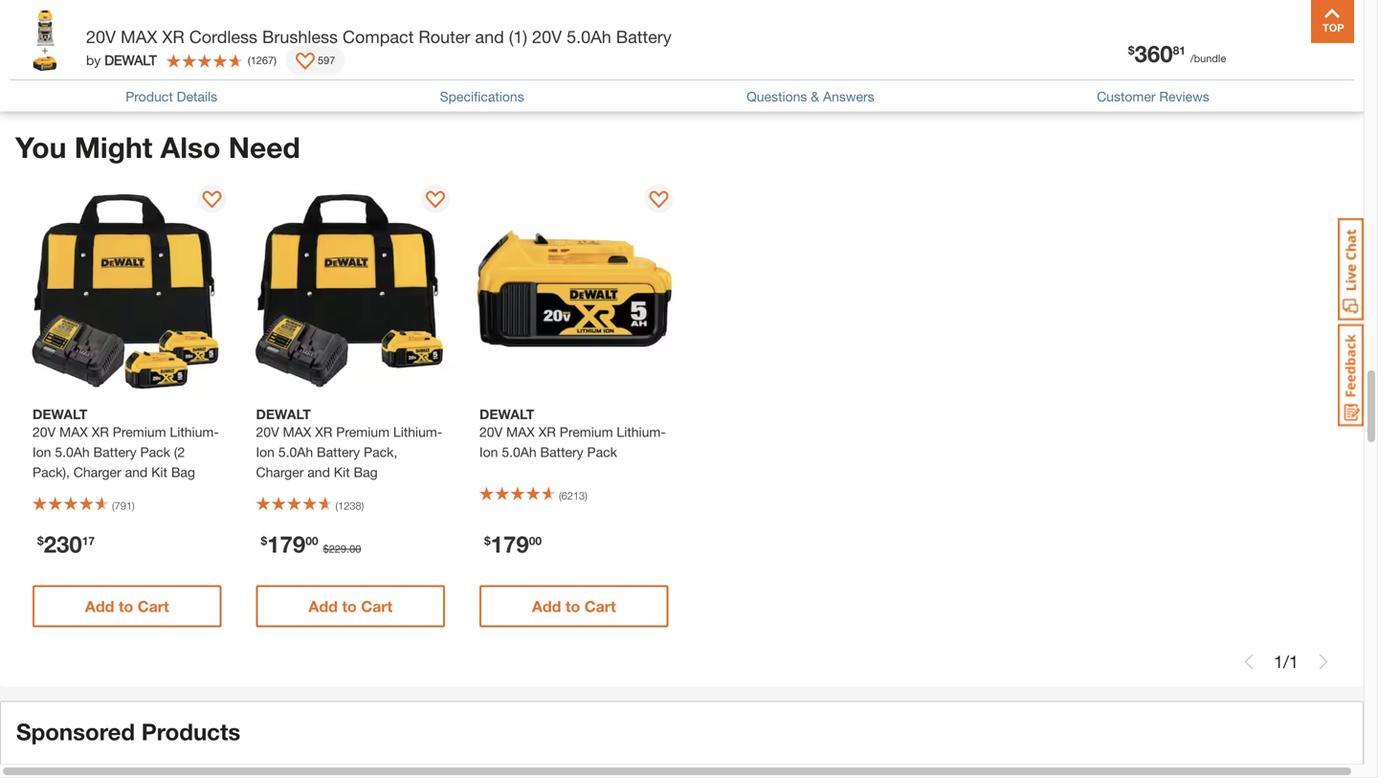 Task type: locate. For each thing, give the bounding box(es) containing it.
answers
[[824, 88, 875, 104]]

max for 179
[[507, 424, 535, 440]]

5.0ah inside "dewalt 20v max xr premium lithium- ion 5.0ah battery pack"
[[502, 444, 537, 460]]

add to cart down 17
[[85, 597, 169, 616]]

2 premium from the left
[[336, 424, 390, 440]]

display image inside 597 dropdown button
[[296, 53, 315, 72]]

2 179 from the left
[[491, 530, 529, 558]]

2 kit from the left
[[334, 464, 350, 480]]

597
[[318, 54, 336, 66]]

) down dewalt 20v max xr premium lithium- ion 5.0ah battery pack (2 pack), charger and kit bag
[[132, 500, 135, 512]]

00
[[306, 534, 318, 547], [529, 534, 542, 547], [350, 543, 361, 555]]

display image
[[296, 53, 315, 72], [650, 191, 669, 210]]

1 horizontal spatial premium
[[336, 424, 390, 440]]

premium for 230
[[113, 424, 166, 440]]

dewalt inside dewalt 20v max xr premium lithium- ion 5.0ah battery pack, charger and kit bag
[[256, 406, 311, 422]]

1 horizontal spatial display image
[[426, 191, 445, 210]]

5.0ah inside dewalt 20v max xr premium lithium- ion 5.0ah battery pack (2 pack), charger and kit bag
[[55, 444, 90, 460]]

charger
[[74, 464, 121, 480], [256, 464, 304, 480]]

battery inside "dewalt 20v max xr premium lithium- ion 5.0ah battery pack"
[[541, 444, 584, 460]]

1 1 from the left
[[1275, 651, 1284, 672]]

ion for 230
[[33, 444, 51, 460]]

3 premium from the left
[[560, 424, 613, 440]]

customer reviews button
[[1097, 87, 1210, 107], [1097, 87, 1210, 107]]

2 horizontal spatial lithium-
[[617, 424, 666, 440]]

ion for 179
[[480, 444, 498, 460]]

2 lithium- from the left
[[394, 424, 443, 440]]

1 horizontal spatial display image
[[650, 191, 669, 210]]

sponsored
[[16, 718, 135, 745]]

2 horizontal spatial premium
[[560, 424, 613, 440]]

1 pack from the left
[[140, 444, 170, 460]]

to
[[119, 597, 133, 616], [342, 597, 357, 616], [566, 597, 581, 616]]

battery inside dewalt 20v max xr premium lithium- ion 5.0ah battery pack, charger and kit bag
[[317, 444, 360, 460]]

dewalt inside "dewalt 20v max xr premium lithium- ion 5.0ah battery pack"
[[480, 406, 535, 422]]

add to cart for 179
[[532, 597, 616, 616]]

1 179 from the left
[[267, 530, 306, 558]]

add to cart button for 179
[[480, 585, 669, 627]]

ion inside dewalt 20v max xr premium lithium- ion 5.0ah battery pack (2 pack), charger and kit bag
[[33, 444, 51, 460]]

system
[[205, 60, 256, 78]]

add to cart button down 17
[[33, 585, 222, 627]]

kit
[[151, 464, 168, 480], [334, 464, 350, 480]]

0 horizontal spatial lithium-
[[170, 424, 219, 440]]

1 horizontal spatial 1
[[1290, 651, 1299, 672]]

2 display image from the left
[[426, 191, 445, 210]]

dewalt
[[105, 52, 157, 68], [33, 406, 87, 422], [256, 406, 311, 422], [480, 406, 535, 422]]

need
[[229, 130, 300, 164]]

customer reviews
[[1097, 88, 1210, 104]]

add to cart down .
[[309, 597, 393, 616]]

( for 230
[[112, 500, 115, 512]]

0 vertical spatial display image
[[296, 53, 315, 72]]

00 for $ 179 00 $ 229 . 00
[[306, 534, 318, 547]]

20v inside dewalt 20v max xr premium lithium- ion 5.0ah battery pack (2 pack), charger and kit bag
[[33, 424, 56, 440]]

0 horizontal spatial premium
[[113, 424, 166, 440]]

ion inside "dewalt 20v max xr premium lithium- ion 5.0ah battery pack"
[[480, 444, 498, 460]]

$ inside $ 230 17
[[37, 534, 44, 547]]

1 charger from the left
[[74, 464, 121, 480]]

xr inside dewalt 20v max xr premium lithium- ion 5.0ah battery pack (2 pack), charger and kit bag
[[92, 424, 109, 440]]

229
[[329, 543, 347, 555]]

add down 229 at left bottom
[[309, 597, 338, 616]]

0 horizontal spatial cart
[[138, 597, 169, 616]]

charger up 791 at the bottom left
[[74, 464, 121, 480]]

dewalt 20v max xr premium lithium- ion 5.0ah battery pack
[[480, 406, 666, 460]]

bag inside dewalt 20v max xr premium lithium- ion 5.0ah battery pack, charger and kit bag
[[354, 464, 378, 480]]

3 to from the left
[[566, 597, 581, 616]]

1 vertical spatial display image
[[650, 191, 669, 210]]

20v max xr cordless brushless compact router and (1) 20v 5.0ah battery
[[86, 26, 672, 47]]

2 charger from the left
[[256, 464, 304, 480]]

and up ( 791 )
[[125, 464, 148, 480]]

reviews
[[1160, 88, 1210, 104]]

battery inside dewalt 20v max xr premium lithium- ion 5.0ah battery pack (2 pack), charger and kit bag
[[93, 444, 137, 460]]

bag inside dewalt 20v max xr premium lithium- ion 5.0ah battery pack (2 pack), charger and kit bag
[[171, 464, 195, 480]]

premium up ( 791 )
[[113, 424, 166, 440]]

add to cart button for 230
[[33, 585, 222, 627]]

max inside dewalt 20v max xr premium lithium- ion 5.0ah battery pack (2 pack), charger and kit bag
[[59, 424, 88, 440]]

display image
[[203, 191, 222, 210], [426, 191, 445, 210]]

1 display image from the left
[[203, 191, 222, 210]]

cart for $
[[361, 597, 393, 616]]

2 horizontal spatial add to cart button
[[480, 585, 669, 627]]

20v inside dewalt 20v max xr premium lithium- ion 5.0ah battery pack, charger and kit bag
[[256, 424, 279, 440]]

display image for $
[[426, 191, 445, 210]]

add to cart for $
[[309, 597, 393, 616]]

20v
[[86, 26, 116, 47], [533, 26, 562, 47], [137, 60, 163, 78], [33, 424, 56, 440], [256, 424, 279, 440], [480, 424, 503, 440]]

bag down (2
[[171, 464, 195, 480]]

dewalt 20v max xr premium lithium- ion 5.0ah battery pack, charger and kit bag
[[256, 406, 443, 480]]

/bundle
[[1191, 52, 1227, 65]]

to for $
[[342, 597, 357, 616]]

lithium- inside dewalt 20v max xr premium lithium- ion 5.0ah battery pack (2 pack), charger and kit bag
[[170, 424, 219, 440]]

$ inside $ 179 00
[[485, 534, 491, 547]]

5.0ah up $ 179 00
[[502, 444, 537, 460]]

0 horizontal spatial 179
[[267, 530, 306, 558]]

20v inside "dewalt 20v max xr premium lithium- ion 5.0ah battery pack"
[[480, 424, 503, 440]]

5.0ah inside dewalt 20v max xr premium lithium- ion 5.0ah battery pack, charger and kit bag
[[279, 444, 313, 460]]

this is the last slide image
[[1317, 11, 1332, 26]]

dewalt
[[86, 60, 133, 78]]

5.0ah right (1)
[[567, 26, 612, 47]]

premium
[[113, 424, 166, 440], [336, 424, 390, 440], [560, 424, 613, 440]]

3 ion from the left
[[480, 444, 498, 460]]

and inside dewalt 20v max xr premium lithium- ion 5.0ah battery pack (2 pack), charger and kit bag
[[125, 464, 148, 480]]

2 ion from the left
[[256, 444, 275, 460]]

add to cart button down $ 179 00
[[480, 585, 669, 627]]

0 horizontal spatial charger
[[74, 464, 121, 480]]

max for $
[[283, 424, 312, 440]]

xr inside "dewalt 20v max xr premium lithium- ion 5.0ah battery pack"
[[539, 424, 556, 440]]

xr for $
[[315, 424, 333, 440]]

jobsite
[[307, 20, 347, 36]]

1 bag from the left
[[171, 464, 195, 480]]

that
[[113, 20, 136, 36]]

lithium- inside "dewalt 20v max xr premium lithium- ion 5.0ah battery pack"
[[617, 424, 666, 440]]

300+ tools that keep you productive on the jobsite
[[46, 20, 347, 36]]

productive
[[199, 20, 262, 36]]

2 add to cart from the left
[[309, 597, 393, 616]]

360
[[1135, 40, 1174, 67]]

dewalt inside dewalt 20v max xr premium lithium- ion 5.0ah battery pack (2 pack), charger and kit bag
[[33, 406, 87, 422]]

1 horizontal spatial to
[[342, 597, 357, 616]]

(
[[248, 54, 251, 66], [559, 490, 562, 502], [112, 500, 115, 512], [336, 500, 338, 512]]

premium inside dewalt 20v max xr premium lithium- ion 5.0ah battery pack (2 pack), charger and kit bag
[[113, 424, 166, 440]]

20v max xr premium lithium-ion 5.0ah battery pack, charger and kit bag image
[[247, 184, 455, 392]]

5.0ah up pack), on the left bottom
[[55, 444, 90, 460]]

1 horizontal spatial add
[[309, 597, 338, 616]]

1 horizontal spatial 179
[[491, 530, 529, 558]]

2 horizontal spatial cart
[[585, 597, 616, 616]]

1 horizontal spatial charger
[[256, 464, 304, 480]]

ion right (2
[[256, 444, 275, 460]]

2 bag from the left
[[354, 464, 378, 480]]

791
[[115, 500, 132, 512]]

$ inside $ 360 81 /bundle
[[1129, 44, 1135, 57]]

specifications button
[[440, 87, 524, 107], [440, 87, 524, 107]]

2 horizontal spatial and
[[475, 26, 504, 47]]

questions & answers button
[[747, 87, 875, 107], [747, 87, 875, 107]]

3 add to cart button from the left
[[480, 585, 669, 627]]

2 add from the left
[[309, 597, 338, 616]]

2 to from the left
[[342, 597, 357, 616]]

6213
[[562, 490, 585, 502]]

add for 179
[[532, 597, 562, 616]]

charger inside dewalt 20v max xr premium lithium- ion 5.0ah battery pack, charger and kit bag
[[256, 464, 304, 480]]

live chat image
[[1339, 218, 1365, 321]]

premium inside "dewalt 20v max xr premium lithium- ion 5.0ah battery pack"
[[560, 424, 613, 440]]

pack left (2
[[140, 444, 170, 460]]

pack up ( 6213 )
[[588, 444, 618, 460]]

3 cart from the left
[[585, 597, 616, 616]]

$ for $ 179 00 $ 229 . 00
[[261, 534, 267, 547]]

3 add from the left
[[532, 597, 562, 616]]

1 horizontal spatial bag
[[354, 464, 378, 480]]

xr
[[162, 26, 185, 47], [92, 424, 109, 440], [315, 424, 333, 440], [539, 424, 556, 440]]

)
[[274, 54, 277, 66], [585, 490, 588, 502], [132, 500, 135, 512], [362, 500, 364, 512]]

add down 17
[[85, 597, 114, 616]]

ion inside dewalt 20v max xr premium lithium- ion 5.0ah battery pack, charger and kit bag
[[256, 444, 275, 460]]

1 horizontal spatial cart
[[361, 597, 393, 616]]

max inside "dewalt 20v max xr premium lithium- ion 5.0ah battery pack"
[[507, 424, 535, 440]]

cart for 230
[[138, 597, 169, 616]]

products
[[141, 718, 241, 745]]

0 horizontal spatial display image
[[203, 191, 222, 210]]

0 horizontal spatial add
[[85, 597, 114, 616]]

add to cart
[[85, 597, 169, 616], [309, 597, 393, 616], [532, 597, 616, 616]]

by dewalt
[[86, 52, 157, 68]]

0 horizontal spatial pack
[[140, 444, 170, 460]]

xr inside dewalt 20v max xr premium lithium- ion 5.0ah battery pack, charger and kit bag
[[315, 424, 333, 440]]

bag down pack, in the left bottom of the page
[[354, 464, 378, 480]]

lithium- for 179
[[617, 424, 666, 440]]

0 horizontal spatial to
[[119, 597, 133, 616]]

you
[[173, 20, 195, 36]]

add to cart button down .
[[256, 585, 445, 627]]

2 horizontal spatial ion
[[480, 444, 498, 460]]

) for $
[[362, 500, 364, 512]]

00 for $ 179 00
[[529, 534, 542, 547]]

$ 179 00 $ 229 . 00
[[261, 530, 361, 558]]

) down on
[[274, 54, 277, 66]]

81
[[1174, 44, 1186, 57]]

pack
[[140, 444, 170, 460], [588, 444, 618, 460]]

00 inside $ 179 00
[[529, 534, 542, 547]]

1 lithium- from the left
[[170, 424, 219, 440]]

charger inside dewalt 20v max xr premium lithium- ion 5.0ah battery pack (2 pack), charger and kit bag
[[74, 464, 121, 480]]

) down pack, in the left bottom of the page
[[362, 500, 364, 512]]

1 / 1
[[1275, 651, 1299, 672]]

1 horizontal spatial lithium-
[[394, 424, 443, 440]]

0 horizontal spatial and
[[125, 464, 148, 480]]

5.0ah left pack, in the left bottom of the page
[[279, 444, 313, 460]]

add
[[85, 597, 114, 616], [309, 597, 338, 616], [532, 597, 562, 616]]

$
[[1129, 44, 1135, 57], [37, 534, 44, 547], [261, 534, 267, 547], [485, 534, 491, 547], [323, 543, 329, 555]]

pack),
[[33, 464, 70, 480]]

1 right this is the first slide icon on the bottom right of the page
[[1275, 651, 1284, 672]]

2 horizontal spatial 00
[[529, 534, 542, 547]]

0 horizontal spatial 00
[[306, 534, 318, 547]]

2 horizontal spatial add
[[532, 597, 562, 616]]

shop the dewalt 20v max system
[[15, 60, 256, 78]]

( 1267 )
[[248, 54, 277, 66]]

xr for 179
[[539, 424, 556, 440]]

) down "dewalt 20v max xr premium lithium- ion 5.0ah battery pack"
[[585, 490, 588, 502]]

0 horizontal spatial add to cart button
[[33, 585, 222, 627]]

1 horizontal spatial ion
[[256, 444, 275, 460]]

1 horizontal spatial add to cart
[[309, 597, 393, 616]]

cart for 179
[[585, 597, 616, 616]]

pack inside "dewalt 20v max xr premium lithium- ion 5.0ah battery pack"
[[588, 444, 618, 460]]

1 to from the left
[[119, 597, 133, 616]]

5.0ah for $
[[279, 444, 313, 460]]

max
[[121, 26, 157, 47], [168, 60, 200, 78], [59, 424, 88, 440], [283, 424, 312, 440], [507, 424, 535, 440]]

and up $ 179 00 $ 229 . 00
[[308, 464, 330, 480]]

2 horizontal spatial to
[[566, 597, 581, 616]]

1 add from the left
[[85, 597, 114, 616]]

specifications
[[440, 88, 524, 104]]

2 add to cart button from the left
[[256, 585, 445, 627]]

pack inside dewalt 20v max xr premium lithium- ion 5.0ah battery pack (2 pack), charger and kit bag
[[140, 444, 170, 460]]

1 left this is the last slide icon at the bottom of the page
[[1290, 651, 1299, 672]]

( 6213 )
[[559, 490, 588, 502]]

1 horizontal spatial kit
[[334, 464, 350, 480]]

customer
[[1097, 88, 1156, 104]]

0 horizontal spatial kit
[[151, 464, 168, 480]]

battery
[[617, 26, 672, 47], [93, 444, 137, 460], [317, 444, 360, 460], [541, 444, 584, 460]]

lithium-
[[170, 424, 219, 440], [394, 424, 443, 440], [617, 424, 666, 440]]

0 horizontal spatial display image
[[296, 53, 315, 72]]

1 ion from the left
[[33, 444, 51, 460]]

0 horizontal spatial bag
[[171, 464, 195, 480]]

1267
[[251, 54, 274, 66]]

premium up pack, in the left bottom of the page
[[336, 424, 390, 440]]

max for 230
[[59, 424, 88, 440]]

add to cart button
[[33, 585, 222, 627], [256, 585, 445, 627], [480, 585, 669, 627]]

2 pack from the left
[[588, 444, 618, 460]]

0 horizontal spatial ion
[[33, 444, 51, 460]]

you might also need
[[15, 130, 300, 164]]

1 horizontal spatial 00
[[350, 543, 361, 555]]

and
[[475, 26, 504, 47], [125, 464, 148, 480], [308, 464, 330, 480]]

premium for 179
[[560, 424, 613, 440]]

1 horizontal spatial pack
[[588, 444, 618, 460]]

1 cart from the left
[[138, 597, 169, 616]]

lithium- for 230
[[170, 424, 219, 440]]

$ 360 81 /bundle
[[1129, 40, 1227, 67]]

add down $ 179 00
[[532, 597, 562, 616]]

the
[[56, 60, 81, 78]]

ion
[[33, 444, 51, 460], [256, 444, 275, 460], [480, 444, 498, 460]]

0 horizontal spatial 1
[[1275, 651, 1284, 672]]

and left (1)
[[475, 26, 504, 47]]

1 horizontal spatial add to cart button
[[256, 585, 445, 627]]

product details button
[[126, 87, 218, 107], [126, 87, 218, 107]]

add for $
[[309, 597, 338, 616]]

5.0ah
[[567, 26, 612, 47], [55, 444, 90, 460], [279, 444, 313, 460], [502, 444, 537, 460]]

1 kit from the left
[[151, 464, 168, 480]]

charger up $ 179 00 $ 229 . 00
[[256, 464, 304, 480]]

3 add to cart from the left
[[532, 597, 616, 616]]

cart
[[138, 597, 169, 616], [361, 597, 393, 616], [585, 597, 616, 616]]

max inside dewalt 20v max xr premium lithium- ion 5.0ah battery pack, charger and kit bag
[[283, 424, 312, 440]]

1 add to cart from the left
[[85, 597, 169, 616]]

2 horizontal spatial add to cart
[[532, 597, 616, 616]]

0 horizontal spatial add to cart
[[85, 597, 169, 616]]

1 premium from the left
[[113, 424, 166, 440]]

bag
[[171, 464, 195, 480], [354, 464, 378, 480]]

179
[[267, 530, 306, 558], [491, 530, 529, 558]]

kit inside dewalt 20v max xr premium lithium- ion 5.0ah battery pack (2 pack), charger and kit bag
[[151, 464, 168, 480]]

1 add to cart button from the left
[[33, 585, 222, 627]]

premium up 6213
[[560, 424, 613, 440]]

3 lithium- from the left
[[617, 424, 666, 440]]

ion up pack), on the left bottom
[[33, 444, 51, 460]]

2 cart from the left
[[361, 597, 393, 616]]

add to cart down $ 179 00
[[532, 597, 616, 616]]

1 horizontal spatial and
[[308, 464, 330, 480]]

1
[[1275, 651, 1284, 672], [1290, 651, 1299, 672]]

20v max xr premium lithium-ion 5.0ah battery pack (2 pack), charger and kit bag image
[[23, 184, 231, 392]]

top button
[[1312, 0, 1355, 43]]

ion up $ 179 00
[[480, 444, 498, 460]]



Task type: describe. For each thing, give the bounding box(es) containing it.
cordless
[[189, 26, 258, 47]]

$ for $ 230 17
[[37, 534, 44, 547]]

details
[[177, 88, 218, 104]]

display image for 230
[[203, 191, 222, 210]]

router
[[419, 26, 471, 47]]

to for 230
[[119, 597, 133, 616]]

179 for $ 179 00
[[491, 530, 529, 558]]

product details
[[126, 88, 218, 104]]

shop
[[15, 60, 52, 78]]

product image image
[[14, 10, 77, 72]]

$ 230 17
[[37, 530, 95, 558]]

this is the last slide image
[[1317, 654, 1332, 670]]

pack,
[[364, 444, 398, 460]]

5.0ah for 230
[[55, 444, 90, 460]]

$ for $ 360 81 /bundle
[[1129, 44, 1135, 57]]

dewalt for 230
[[33, 406, 87, 422]]

/
[[1284, 651, 1290, 672]]

230
[[44, 530, 82, 558]]

and inside dewalt 20v max xr premium lithium- ion 5.0ah battery pack, charger and kit bag
[[308, 464, 330, 480]]

20v max xr premium lithium-ion 5.0ah battery pack image
[[470, 184, 678, 392]]

( for 179
[[559, 490, 562, 502]]

battery for 179
[[541, 444, 584, 460]]

on
[[266, 20, 281, 36]]

brushless
[[262, 26, 338, 47]]

597 button
[[286, 46, 345, 75]]

$ 179 00
[[485, 530, 542, 558]]

) for 230
[[132, 500, 135, 512]]

battery for 230
[[93, 444, 137, 460]]

keep
[[140, 20, 169, 36]]

xr for 230
[[92, 424, 109, 440]]

$ for $ 179 00
[[485, 534, 491, 547]]

sponsored products
[[16, 718, 241, 745]]

questions
[[747, 88, 808, 104]]

battery for $
[[317, 444, 360, 460]]

add to cart button for $
[[256, 585, 445, 627]]

5.0ah for 179
[[502, 444, 537, 460]]

dewalt for $
[[256, 406, 311, 422]]

by
[[86, 52, 101, 68]]

( 1238 )
[[336, 500, 364, 512]]

add for 230
[[85, 597, 114, 616]]

you
[[15, 130, 66, 164]]

tools
[[80, 20, 109, 36]]

product
[[126, 88, 173, 104]]

this is the first slide image
[[1242, 654, 1257, 670]]

also
[[161, 130, 221, 164]]

1238
[[338, 500, 362, 512]]

kit inside dewalt 20v max xr premium lithium- ion 5.0ah battery pack, charger and kit bag
[[334, 464, 350, 480]]

.
[[347, 543, 350, 555]]

to for 179
[[566, 597, 581, 616]]

2 1 from the left
[[1290, 651, 1299, 672]]

300+
[[46, 20, 76, 36]]

(2
[[174, 444, 185, 460]]

dewalt 20v max xr premium lithium- ion 5.0ah battery pack (2 pack), charger and kit bag
[[33, 406, 219, 480]]

lithium- inside dewalt 20v max xr premium lithium- ion 5.0ah battery pack, charger and kit bag
[[394, 424, 443, 440]]

( for $
[[336, 500, 338, 512]]

the
[[285, 20, 304, 36]]

) for 179
[[585, 490, 588, 502]]

179 for $ 179 00 $ 229 . 00
[[267, 530, 306, 558]]

(1)
[[509, 26, 528, 47]]

&
[[811, 88, 820, 104]]

compact
[[343, 26, 414, 47]]

ion for $
[[256, 444, 275, 460]]

( 791 )
[[112, 500, 135, 512]]

questions & answers
[[747, 88, 875, 104]]

feedback link image
[[1339, 324, 1365, 427]]

add to cart for 230
[[85, 597, 169, 616]]

pack for 179
[[588, 444, 618, 460]]

might
[[74, 130, 153, 164]]

dewalt for 179
[[480, 406, 535, 422]]

premium inside dewalt 20v max xr premium lithium- ion 5.0ah battery pack, charger and kit bag
[[336, 424, 390, 440]]

pack for 230
[[140, 444, 170, 460]]

17
[[82, 534, 95, 547]]



Task type: vqa. For each thing, say whether or not it's contained in the screenshot.
second Bag from right
yes



